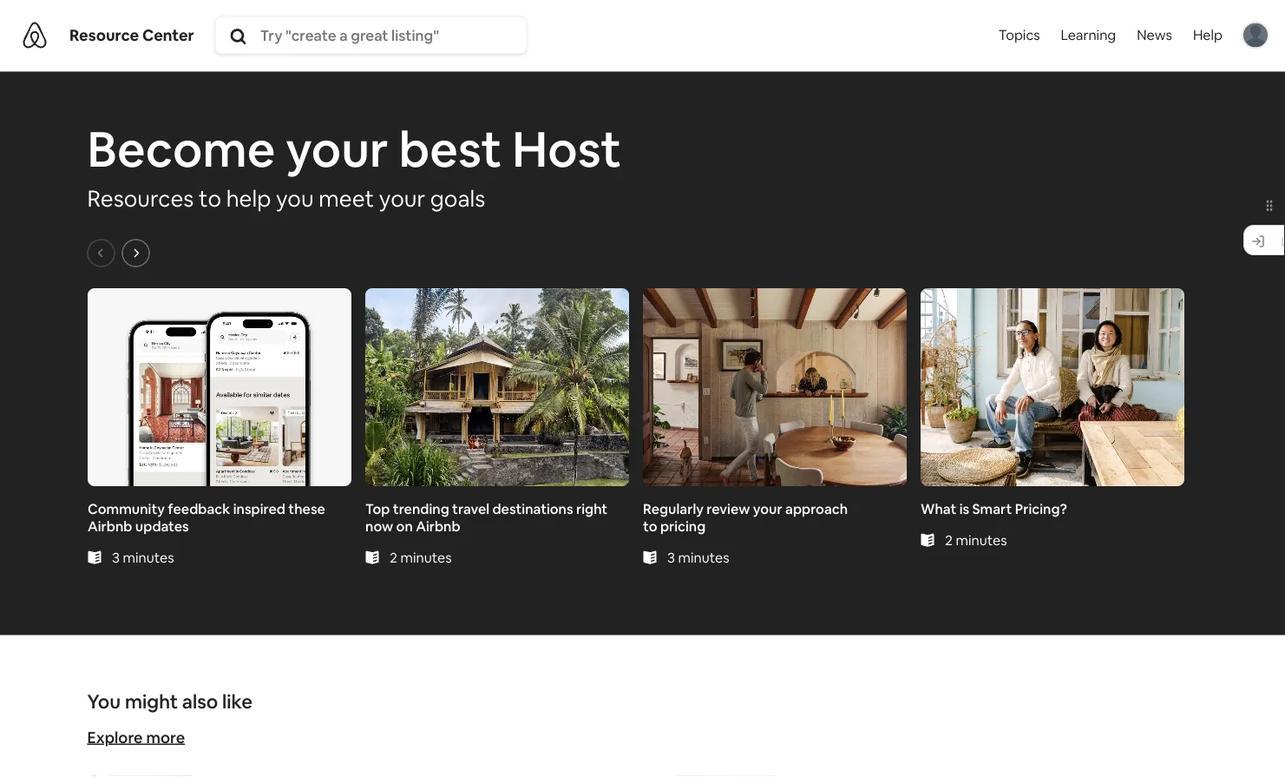 Task type: vqa. For each thing, say whether or not it's contained in the screenshot.
Help
yes



Task type: describe. For each thing, give the bounding box(es) containing it.
right
[[576, 499, 607, 517]]

on airbnb
[[396, 516, 460, 534]]

become your best host resources to help you meet your goals
[[87, 117, 622, 213]]

explore
[[87, 727, 143, 747]]

feedback
[[167, 499, 230, 517]]

meet
[[319, 184, 374, 213]]

resource center
[[69, 25, 194, 45]]

inspired
[[233, 499, 285, 517]]

your inside regularly review your approach to pricing
[[753, 499, 782, 517]]

approach
[[785, 499, 848, 517]]

3 minutes for airbnb updates
[[112, 548, 174, 566]]

2 for what
[[945, 530, 953, 548]]

what
[[921, 499, 957, 517]]

2 minutes for is
[[945, 530, 1007, 548]]

to
[[199, 184, 221, 213]]

regularly
[[643, 499, 704, 517]]

these
[[288, 499, 325, 517]]

news
[[1137, 26, 1173, 44]]

review
[[707, 499, 750, 517]]

airbnb updates
[[87, 516, 189, 534]]

community
[[87, 499, 164, 517]]

help
[[226, 184, 271, 213]]

is
[[959, 499, 969, 517]]

more
[[146, 727, 185, 747]]

become
[[87, 117, 275, 180]]

3 minutes for to pricing
[[667, 548, 729, 566]]

3 for regularly review your approach to pricing
[[667, 548, 675, 566]]

community feedback inspired these airbnb updates
[[87, 499, 325, 534]]

regularly review your approach to pricing
[[643, 499, 848, 534]]

learning
[[1061, 26, 1117, 44]]

you
[[87, 689, 121, 714]]

also like
[[182, 689, 253, 714]]

news button
[[1127, 0, 1183, 69]]



Task type: locate. For each thing, give the bounding box(es) containing it.
Search text field
[[260, 26, 523, 45]]

travel
[[452, 499, 489, 517]]

resource
[[69, 25, 139, 45]]

3 minutes
[[112, 548, 174, 566], [667, 548, 729, 566]]

resources
[[87, 184, 194, 213]]

2 minutes down 'on airbnb'
[[389, 548, 452, 566]]

minutes for is
[[956, 530, 1007, 548]]

minutes
[[956, 530, 1007, 548], [122, 548, 174, 566], [400, 548, 452, 566], [678, 548, 729, 566]]

explore more
[[87, 727, 185, 747]]

2 3 minutes from the left
[[667, 548, 729, 566]]

0 horizontal spatial your
[[286, 117, 389, 180]]

minutes down airbnb updates
[[122, 548, 174, 566]]

1 3 minutes from the left
[[112, 548, 174, 566]]

help link
[[1183, 0, 1234, 69]]

2 minutes for trending
[[389, 548, 452, 566]]

now
[[365, 516, 393, 534]]

three people sit on the front steps of a place listed on airbnb in bali facing large tropical trees and vegetation. image
[[365, 288, 629, 486], [365, 288, 629, 486]]

2 minutes down is
[[945, 530, 1007, 548]]

minutes for trending
[[400, 548, 452, 566]]

side by side phone screens show listings available for the guest's original dates and for checking in a day earlier or later. image
[[87, 288, 351, 486], [87, 288, 351, 486]]

1 horizontal spatial 2
[[945, 530, 953, 548]]

minutes down what is smart pricing?
[[956, 530, 1007, 548]]

two people sit on a balcony bench just outside large open windows near potted trees, a table, and a spiral staircase. image
[[921, 288, 1185, 486], [921, 288, 1185, 486]]

minutes for review
[[678, 548, 729, 566]]

top trending travel destinations right now on airbnb
[[365, 499, 607, 534]]

what is smart pricing?
[[921, 499, 1067, 517]]

john's account image
[[1244, 23, 1268, 47]]

3 minutes down airbnb updates
[[112, 548, 174, 566]]

2 for top
[[389, 548, 397, 566]]

learning button
[[1051, 0, 1127, 69]]

1 horizontal spatial 2 minutes
[[945, 530, 1007, 548]]

explore more link
[[87, 727, 185, 747]]

3 down 'to pricing'
[[667, 548, 675, 566]]

minutes for feedback
[[122, 548, 174, 566]]

minutes down 'on airbnb'
[[400, 548, 452, 566]]

help
[[1194, 26, 1223, 44]]

you
[[276, 184, 314, 213]]

might
[[125, 689, 178, 714]]

your up meet
[[286, 117, 389, 180]]

top
[[365, 499, 390, 517]]

trending
[[393, 499, 449, 517]]

your right review
[[753, 499, 782, 517]]

1 3 from the left
[[112, 548, 119, 566]]

your
[[286, 117, 389, 180], [753, 499, 782, 517]]

you might also like
[[87, 689, 253, 714]]

destinations
[[492, 499, 573, 517]]

0 vertical spatial your
[[286, 117, 389, 180]]

1 horizontal spatial 3 minutes
[[667, 548, 729, 566]]

1 horizontal spatial your
[[753, 499, 782, 517]]

2 minutes
[[945, 530, 1007, 548], [389, 548, 452, 566]]

0 horizontal spatial 3
[[112, 548, 119, 566]]

to pricing
[[643, 516, 706, 534]]

0 horizontal spatial 2 minutes
[[389, 548, 452, 566]]

1 horizontal spatial 3
[[667, 548, 675, 566]]

smart pricing?
[[972, 499, 1067, 517]]

a person holding a mug and a cell phone walks past a dining table toward a bright window as another person looks on. image
[[643, 288, 907, 486], [643, 288, 907, 486]]

best host
[[399, 117, 622, 180]]

center
[[142, 25, 194, 45]]

minutes down 'to pricing'
[[678, 548, 729, 566]]

2 3 from the left
[[667, 548, 675, 566]]

1 vertical spatial your
[[753, 499, 782, 517]]

0 horizontal spatial 2
[[389, 548, 397, 566]]

3
[[112, 548, 119, 566], [667, 548, 675, 566]]

2 down now at left
[[389, 548, 397, 566]]

3 minutes down 'to pricing'
[[667, 548, 729, 566]]

topics
[[999, 26, 1041, 44]]

2
[[945, 530, 953, 548], [389, 548, 397, 566]]

resource center link
[[69, 25, 194, 45]]

3 for community feedback inspired these airbnb updates
[[112, 548, 119, 566]]

topics button
[[996, 0, 1044, 73]]

your inside become your best host resources to help you meet your goals
[[286, 117, 389, 180]]

0 horizontal spatial 3 minutes
[[112, 548, 174, 566]]

3 down airbnb updates
[[112, 548, 119, 566]]

your goals
[[379, 184, 486, 213]]

2 down what
[[945, 530, 953, 548]]



